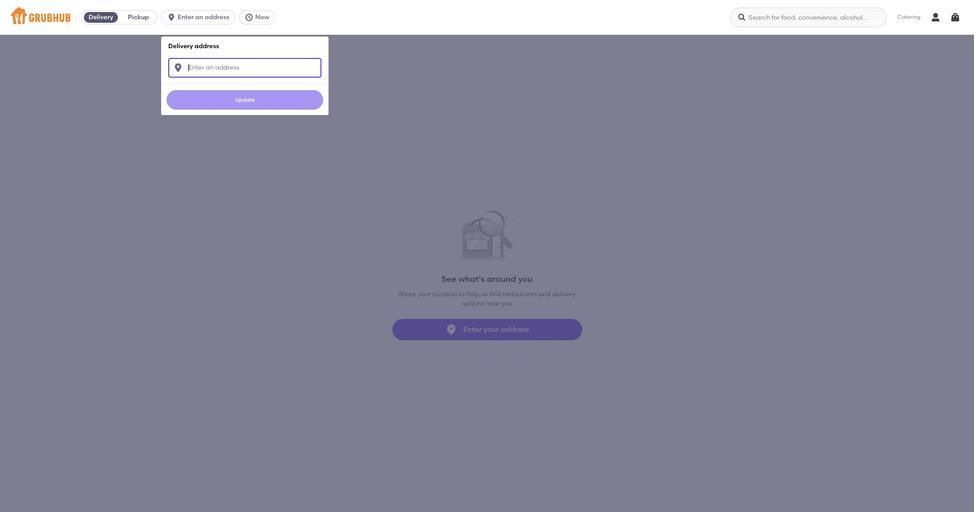 Task type: describe. For each thing, give the bounding box(es) containing it.
enter your address button
[[392, 319, 582, 341]]

enter an address
[[178, 13, 230, 21]]

svg image inside enter an address button
[[167, 13, 176, 22]]

svg image inside now button
[[245, 13, 254, 22]]

see
[[442, 274, 457, 285]]

share
[[399, 291, 417, 299]]

options
[[462, 300, 485, 308]]

0 vertical spatial you
[[518, 274, 533, 285]]

your for enter
[[484, 326, 499, 334]]

restaurants
[[503, 291, 537, 299]]

what's
[[459, 274, 485, 285]]

an
[[195, 13, 203, 21]]

us
[[481, 291, 488, 299]]

delivery for delivery address
[[168, 42, 193, 50]]

update
[[235, 97, 255, 103]]

and
[[539, 291, 551, 299]]

catering button
[[892, 7, 927, 28]]

update button
[[167, 90, 323, 110]]

delivery
[[552, 291, 576, 299]]

now
[[255, 13, 269, 21]]

address for enter an address
[[205, 13, 230, 21]]

enter your address
[[463, 326, 529, 334]]

2 horizontal spatial svg image
[[951, 12, 961, 23]]

delivery for delivery
[[89, 13, 113, 21]]

catering
[[898, 14, 921, 20]]

enter for enter an address
[[178, 13, 194, 21]]

pickup
[[128, 13, 149, 21]]



Task type: locate. For each thing, give the bounding box(es) containing it.
see what's around you
[[442, 274, 533, 285]]

delivery
[[89, 13, 113, 21], [168, 42, 193, 50]]

you inside 'share your location to help us find restaurants and delivery options near you'
[[502, 300, 513, 308]]

address right an
[[205, 13, 230, 21]]

your right share
[[418, 291, 431, 299]]

1 horizontal spatial you
[[518, 274, 533, 285]]

1 vertical spatial svg image
[[173, 62, 184, 73]]

delivery down enter an address button
[[168, 42, 193, 50]]

position icon image
[[446, 324, 458, 336]]

2 vertical spatial address
[[501, 326, 529, 334]]

enter left an
[[178, 13, 194, 21]]

0 vertical spatial enter
[[178, 13, 194, 21]]

around
[[487, 274, 517, 285]]

0 horizontal spatial you
[[502, 300, 513, 308]]

your inside button
[[484, 326, 499, 334]]

your for share
[[418, 291, 431, 299]]

you up restaurants
[[518, 274, 533, 285]]

1 vertical spatial delivery
[[168, 42, 193, 50]]

1 vertical spatial enter
[[463, 326, 482, 334]]

0 horizontal spatial enter
[[178, 13, 194, 21]]

address
[[205, 13, 230, 21], [195, 42, 219, 50], [501, 326, 529, 334]]

svg image
[[167, 13, 176, 22], [173, 62, 184, 73]]

address inside enter an address button
[[205, 13, 230, 21]]

svg image
[[951, 12, 961, 23], [245, 13, 254, 22], [738, 13, 747, 22]]

help
[[467, 291, 480, 299]]

your inside 'share your location to help us find restaurants and delivery options near you'
[[418, 291, 431, 299]]

1 vertical spatial you
[[502, 300, 513, 308]]

1 vertical spatial your
[[484, 326, 499, 334]]

0 vertical spatial address
[[205, 13, 230, 21]]

find
[[490, 291, 501, 299]]

delivery inside button
[[89, 13, 113, 21]]

1 vertical spatial address
[[195, 42, 219, 50]]

enter an address button
[[161, 10, 239, 25]]

0 vertical spatial svg image
[[167, 13, 176, 22]]

address inside enter your address button
[[501, 326, 529, 334]]

you
[[518, 274, 533, 285], [502, 300, 513, 308]]

enter
[[178, 13, 194, 21], [463, 326, 482, 334]]

share your location to help us find restaurants and delivery options near you
[[399, 291, 576, 308]]

to
[[459, 291, 465, 299]]

delivery button
[[82, 10, 120, 25]]

1 horizontal spatial svg image
[[738, 13, 747, 22]]

svg image left an
[[167, 13, 176, 22]]

1 horizontal spatial enter
[[463, 326, 482, 334]]

your down "near"
[[484, 326, 499, 334]]

enter inside main navigation navigation
[[178, 13, 194, 21]]

your
[[418, 291, 431, 299], [484, 326, 499, 334]]

1 horizontal spatial delivery
[[168, 42, 193, 50]]

you right "near"
[[502, 300, 513, 308]]

enter for enter your address
[[463, 326, 482, 334]]

1 horizontal spatial your
[[484, 326, 499, 334]]

0 horizontal spatial your
[[418, 291, 431, 299]]

near
[[486, 300, 500, 308]]

delivery left pickup
[[89, 13, 113, 21]]

0 vertical spatial delivery
[[89, 13, 113, 21]]

delivery address
[[168, 42, 219, 50]]

pickup button
[[120, 10, 157, 25]]

location
[[433, 291, 458, 299]]

Enter an address search field
[[168, 58, 322, 78]]

address for enter your address
[[501, 326, 529, 334]]

svg image down delivery address
[[173, 62, 184, 73]]

address down enter an address
[[195, 42, 219, 50]]

enter right the position icon
[[463, 326, 482, 334]]

address down restaurants
[[501, 326, 529, 334]]

main navigation navigation
[[0, 0, 975, 513]]

now button
[[239, 10, 279, 25]]

0 vertical spatial your
[[418, 291, 431, 299]]

0 horizontal spatial svg image
[[245, 13, 254, 22]]

0 horizontal spatial delivery
[[89, 13, 113, 21]]



Task type: vqa. For each thing, say whether or not it's contained in the screenshot.
not
no



